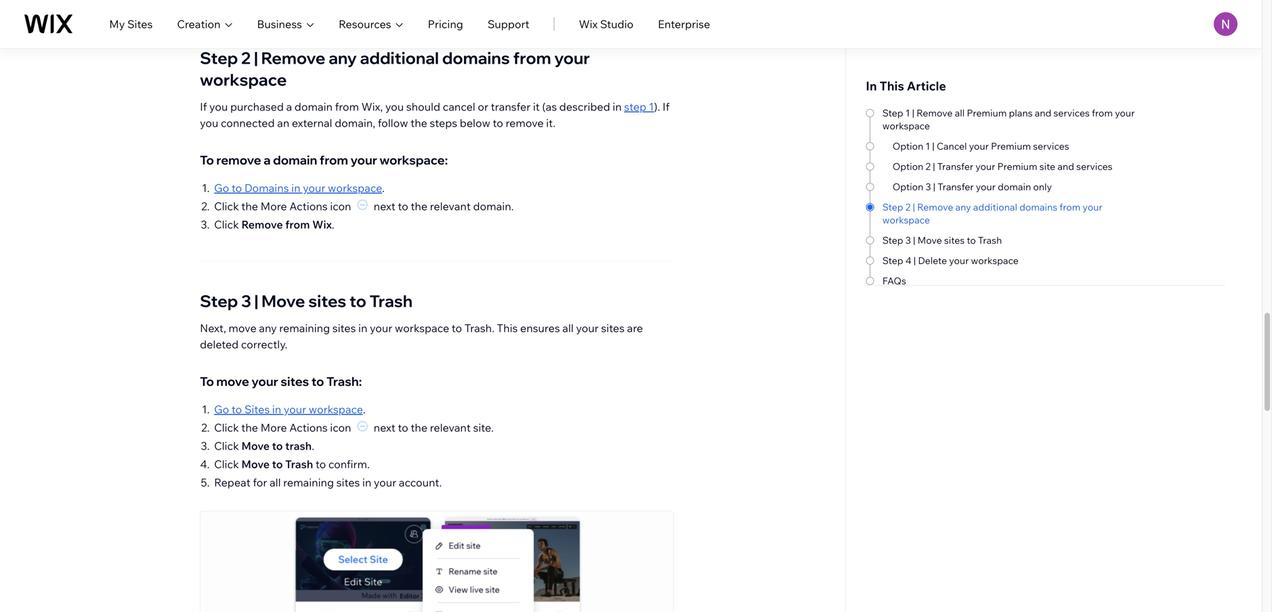 Task type: describe. For each thing, give the bounding box(es) containing it.
to for to remove a domain from your workspace:
[[200, 153, 214, 168]]

wix inside wix studio link
[[579, 17, 598, 31]]

. down go to domains ﻿in your workspace . on the top of the page
[[332, 218, 335, 231]]

next to the relevant site.
[[372, 421, 494, 435]]

1 horizontal spatial a
[[286, 100, 292, 114]]

1 horizontal spatial this
[[880, 78, 905, 94]]

account.
[[399, 476, 442, 490]]

the down go to sites in your workspace 'link'
[[242, 421, 258, 435]]

option for option 1 | cancel your premium services
[[893, 140, 924, 152]]

your inside 'step 1 | remove all premium plans and services from your workspace'
[[1116, 107, 1136, 119]]

all inside click move to trash . click move to trash to confirm. repeat for all remaining sites in your account.
[[270, 476, 281, 490]]

deleted
[[200, 338, 239, 351]]

actions for move to trash
[[290, 421, 328, 435]]

domain.
[[473, 200, 514, 213]]

a screenshot of clicking the more actions icon and clicking move to trash. image
[[291, 512, 584, 613]]

2 horizontal spatial trash
[[979, 235, 1003, 246]]

pricing
[[428, 17, 464, 31]]

1 vertical spatial step 3 | move sites to trash
[[200, 291, 413, 311]]

creation button
[[177, 16, 233, 32]]

0 horizontal spatial step 2 | remove any additional domains from your workspace
[[200, 48, 590, 90]]

and for plans
[[1035, 107, 1052, 119]]

1 vertical spatial domain
[[273, 153, 317, 168]]

go for go to domains ﻿in your workspace
[[214, 181, 229, 195]]

external
[[292, 116, 332, 130]]

1 vertical spatial 3
[[906, 235, 912, 246]]

creation
[[177, 17, 221, 31]]

purchased
[[230, 100, 284, 114]]

relevant for domain.
[[430, 200, 471, 213]]

actions for remove from wix
[[290, 200, 328, 213]]

option for option 3 | transfer your domain only
[[893, 181, 924, 193]]

1 vertical spatial step 2 | remove any additional domains from your workspace
[[883, 201, 1103, 226]]

correctly.
[[241, 338, 288, 351]]

. up confirm.
[[363, 403, 366, 417]]

my sites link
[[109, 16, 153, 32]]

enterprise link
[[658, 16, 711, 32]]

to move your sites to trash:
[[200, 374, 362, 389]]

resources
[[339, 17, 391, 31]]

2 vertical spatial 3
[[241, 291, 251, 311]]

delete
[[919, 255, 948, 267]]

resources button
[[339, 16, 404, 32]]

| up option 3 | transfer your domain only
[[933, 161, 936, 173]]

transfer
[[491, 100, 531, 114]]

option 3 | transfer your domain only
[[893, 181, 1053, 193]]

repeat
[[214, 476, 251, 490]]

the inside ). if you connected an external domain, follow the steps below to remove it.
[[411, 116, 428, 130]]

1 vertical spatial 2
[[926, 161, 931, 173]]

pricing link
[[428, 16, 464, 32]]

support
[[488, 17, 530, 31]]

| right 4
[[914, 255, 917, 267]]

icon for remove from wix
[[330, 200, 351, 213]]

premium for services
[[992, 140, 1032, 152]]

1 horizontal spatial 2
[[906, 201, 911, 213]]

wix studio
[[579, 17, 634, 31]]

studio
[[601, 17, 634, 31]]

connected
[[221, 116, 275, 130]]

business
[[257, 17, 302, 31]]

my
[[109, 17, 125, 31]]

site.
[[473, 421, 494, 435]]

go to sites in your workspace .
[[214, 403, 366, 417]]

this inside next, move any remaining sites in your workspace to trash. this ensures all your sites are deleted correctly.
[[497, 322, 518, 335]]

go to domains ﻿in your workspace link
[[214, 181, 382, 195]]

my sites
[[109, 17, 153, 31]]

trash.
[[465, 322, 495, 335]]

more for sites
[[261, 421, 287, 435]]

article
[[907, 78, 947, 94]]

2 click from the top
[[214, 218, 239, 231]]

0 horizontal spatial 1
[[649, 100, 654, 114]]

or
[[478, 100, 489, 114]]

0 horizontal spatial remove
[[216, 153, 261, 168]]

step 1 | remove all premium plans and services from your workspace
[[883, 107, 1136, 132]]

it
[[533, 100, 540, 114]]

click move to trash . click move to trash to confirm. repeat for all remaining sites in your account.
[[214, 440, 442, 490]]

﻿in
[[292, 181, 301, 195]]

| down business
[[254, 48, 258, 68]]

you up follow
[[386, 100, 404, 114]]

0 horizontal spatial 2
[[241, 48, 251, 68]]

workspace inside next, move any remaining sites in your workspace to trash. this ensures all your sites are deleted correctly.
[[395, 322, 450, 335]]

next for next to the relevant site.
[[374, 421, 396, 435]]

cancel
[[937, 140, 968, 152]]

cancel
[[443, 100, 476, 114]]

| left the cancel
[[933, 140, 935, 152]]

to for to move your sites to trash:
[[200, 374, 214, 389]]

follow
[[378, 116, 408, 130]]

icon for move to trash
[[330, 421, 351, 435]]

(as
[[543, 100, 557, 114]]

it.
[[546, 116, 556, 130]]

next to the relevant domain.
[[372, 200, 514, 213]]

2 vertical spatial domain
[[998, 181, 1032, 193]]

support link
[[488, 16, 530, 32]]

4 click from the top
[[214, 440, 239, 453]]

your inside click move to trash . click move to trash to confirm. repeat for all remaining sites in your account.
[[374, 476, 397, 490]]

| inside 'step 1 | remove all premium plans and services from your workspace'
[[913, 107, 915, 119]]

described
[[560, 100, 611, 114]]

trash inside click move to trash . click move to trash to confirm. repeat for all remaining sites in your account.
[[285, 458, 313, 471]]

are
[[627, 322, 643, 335]]

1 horizontal spatial domains
[[1020, 201, 1058, 213]]

profile image image
[[1215, 12, 1238, 36]]

steps
[[430, 116, 458, 130]]

plans
[[1010, 107, 1033, 119]]

you up connected
[[209, 100, 228, 114]]

option 2 | transfer your premium site and services
[[893, 161, 1113, 173]]

option for option 2 | transfer your premium site and services
[[893, 161, 924, 173]]

next, move any remaining sites in your workspace to trash. this ensures all your sites are deleted correctly.
[[200, 322, 643, 351]]

an
[[277, 116, 290, 130]]

only
[[1034, 181, 1053, 193]]

you inside ). if you connected an external domain, follow the steps below to remove it.
[[200, 116, 219, 130]]

in
[[866, 78, 878, 94]]

business button
[[257, 16, 314, 32]]

2 horizontal spatial any
[[956, 201, 972, 213]]

remove inside 'step 1 | remove all premium plans and services from your workspace'
[[917, 107, 953, 119]]

. inside click move to trash . click move to trash to confirm. repeat for all remaining sites in your account.
[[312, 440, 315, 453]]

2 horizontal spatial 3
[[926, 181, 932, 193]]

| up step 4 | delete your workspace
[[914, 235, 916, 246]]

click the more actions icon for ﻿in
[[214, 200, 354, 213]]

workspace up the "purchased"
[[200, 69, 287, 90]]

the up the account.
[[411, 421, 428, 435]]

step
[[625, 100, 647, 114]]

step 4 | delete your workspace
[[883, 255, 1019, 267]]

).
[[654, 100, 661, 114]]

in inside next, move any remaining sites in your workspace to trash. this ensures all your sites are deleted correctly.
[[359, 322, 368, 335]]

services for site
[[1077, 161, 1113, 173]]

5 click from the top
[[214, 458, 239, 471]]

should
[[407, 100, 441, 114]]

site
[[1040, 161, 1056, 173]]

0 horizontal spatial a
[[264, 153, 271, 168]]

1 vertical spatial services
[[1034, 140, 1070, 152]]

to inside ). if you connected an external domain, follow the steps below to remove it.
[[493, 116, 504, 130]]

premium for plans
[[967, 107, 1007, 119]]

domains
[[245, 181, 289, 195]]

all inside 'step 1 | remove all premium plans and services from your workspace'
[[956, 107, 965, 119]]

trash
[[285, 440, 312, 453]]

workspace:
[[380, 153, 448, 168]]



Task type: vqa. For each thing, say whether or not it's contained in the screenshot.
second Edit from the top
no



Task type: locate. For each thing, give the bounding box(es) containing it.
wix left studio
[[579, 17, 598, 31]]

go down deleted
[[214, 403, 229, 417]]

1 vertical spatial domains
[[1020, 201, 1058, 213]]

2 icon from the top
[[330, 421, 351, 435]]

0 vertical spatial trash
[[979, 235, 1003, 246]]

in left step
[[613, 100, 622, 114]]

in
[[613, 100, 622, 114], [359, 322, 368, 335], [272, 403, 281, 417], [363, 476, 372, 490]]

premium left site
[[998, 161, 1038, 173]]

1 vertical spatial wix
[[313, 218, 332, 231]]

any inside next, move any remaining sites in your workspace to trash. this ensures all your sites are deleted correctly.
[[259, 322, 277, 335]]

0 vertical spatial services
[[1054, 107, 1090, 119]]

the down domains
[[242, 200, 258, 213]]

domain up ﻿in
[[273, 153, 317, 168]]

1 vertical spatial this
[[497, 322, 518, 335]]

3 click from the top
[[214, 421, 239, 435]]

next,
[[200, 322, 226, 335]]

0 vertical spatial transfer
[[938, 161, 974, 173]]

relevant for site.
[[430, 421, 471, 435]]

domain,
[[335, 116, 376, 130]]

and inside 'step 1 | remove all premium plans and services from your workspace'
[[1035, 107, 1052, 119]]

1 vertical spatial relevant
[[430, 421, 471, 435]]

1 to from the top
[[200, 153, 214, 168]]

0 vertical spatial more
[[261, 200, 287, 213]]

go left domains
[[214, 181, 229, 195]]

1 if from the left
[[200, 100, 207, 114]]

1 vertical spatial all
[[563, 322, 574, 335]]

1 down in this article
[[906, 107, 911, 119]]

a
[[286, 100, 292, 114], [264, 153, 271, 168]]

0 vertical spatial to
[[200, 153, 214, 168]]

1 for option
[[926, 140, 931, 152]]

4
[[906, 255, 912, 267]]

premium for site
[[998, 161, 1038, 173]]

2 vertical spatial 2
[[906, 201, 911, 213]]

1 horizontal spatial if
[[663, 100, 670, 114]]

workspace right delete
[[972, 255, 1019, 267]]

from
[[513, 48, 552, 68], [335, 100, 359, 114], [1093, 107, 1114, 119], [320, 153, 348, 168], [1060, 201, 1081, 213], [286, 218, 310, 231]]

). if you connected an external domain, follow the steps below to remove it.
[[200, 100, 670, 130]]

1 horizontal spatial 1
[[906, 107, 911, 119]]

remove down connected
[[216, 153, 261, 168]]

1 horizontal spatial wix
[[579, 17, 598, 31]]

0 vertical spatial remaining
[[279, 322, 330, 335]]

1 click the more actions icon from the top
[[214, 200, 354, 213]]

remaining up correctly.
[[279, 322, 330, 335]]

move inside next, move any remaining sites in your workspace to trash. this ensures all your sites are deleted correctly.
[[229, 322, 257, 335]]

move for next,
[[229, 322, 257, 335]]

domain down 'option 2 | transfer your premium site and services'
[[998, 181, 1032, 193]]

move up correctly.
[[229, 322, 257, 335]]

1 vertical spatial icon
[[330, 421, 351, 435]]

in up trash:
[[359, 322, 368, 335]]

1 more from the top
[[261, 200, 287, 213]]

in down confirm.
[[363, 476, 372, 490]]

trash up next, move any remaining sites in your workspace to trash. this ensures all your sites are deleted correctly. at the bottom
[[370, 291, 413, 311]]

all inside next, move any remaining sites in your workspace to trash. this ensures all your sites are deleted correctly.
[[563, 322, 574, 335]]

3 up correctly.
[[241, 291, 251, 311]]

enterprise
[[658, 17, 711, 31]]

the down workspace:
[[411, 200, 428, 213]]

0 horizontal spatial this
[[497, 322, 518, 335]]

additional down option 3 | transfer your domain only
[[974, 201, 1018, 213]]

click the more actions icon up click remove from wix .
[[214, 200, 354, 213]]

go for go to sites in your workspace
[[214, 403, 229, 417]]

click
[[214, 200, 239, 213], [214, 218, 239, 231], [214, 421, 239, 435], [214, 440, 239, 453], [214, 458, 239, 471]]

next up click move to trash . click move to trash to confirm. repeat for all remaining sites in your account.
[[374, 421, 396, 435]]

2 vertical spatial trash
[[285, 458, 313, 471]]

2 horizontal spatial 1
[[926, 140, 931, 152]]

wix studio link
[[579, 16, 634, 32]]

0 vertical spatial remove
[[506, 116, 544, 130]]

1 left the cancel
[[926, 140, 931, 152]]

1 icon from the top
[[330, 200, 351, 213]]

| down in this article
[[913, 107, 915, 119]]

services right site
[[1077, 161, 1113, 173]]

1 click from the top
[[214, 200, 239, 213]]

services right plans
[[1054, 107, 1090, 119]]

remaining inside next, move any remaining sites in your workspace to trash. this ensures all your sites are deleted correctly.
[[279, 322, 330, 335]]

1 horizontal spatial sites
[[245, 403, 270, 417]]

premium up option 1 | cancel your premium services
[[967, 107, 1007, 119]]

trash:
[[327, 374, 362, 389]]

relevant left site.
[[430, 421, 471, 435]]

1 option from the top
[[893, 140, 924, 152]]

in this article
[[866, 78, 947, 94]]

1 vertical spatial transfer
[[938, 181, 974, 193]]

0 vertical spatial all
[[956, 107, 965, 119]]

transfer for 3
[[938, 181, 974, 193]]

1 inside 'step 1 | remove all premium plans and services from your workspace'
[[906, 107, 911, 119]]

services
[[1054, 107, 1090, 119], [1034, 140, 1070, 152], [1077, 161, 1113, 173]]

domains
[[442, 48, 510, 68], [1020, 201, 1058, 213]]

0 horizontal spatial additional
[[360, 48, 439, 68]]

more for domains
[[261, 200, 287, 213]]

remove down the "article"
[[917, 107, 953, 119]]

move
[[918, 235, 943, 246], [262, 291, 305, 311], [242, 440, 270, 453], [242, 458, 270, 471]]

next
[[374, 200, 396, 213], [374, 421, 396, 435]]

ensures
[[521, 322, 560, 335]]

premium up 'option 2 | transfer your premium site and services'
[[992, 140, 1032, 152]]

1 vertical spatial move
[[216, 374, 249, 389]]

0 horizontal spatial and
[[1035, 107, 1052, 119]]

0 horizontal spatial if
[[200, 100, 207, 114]]

2 actions from the top
[[290, 421, 328, 435]]

actions
[[290, 200, 328, 213], [290, 421, 328, 435]]

0 vertical spatial 3
[[926, 181, 932, 193]]

0 vertical spatial domain
[[295, 100, 333, 114]]

0 horizontal spatial domains
[[442, 48, 510, 68]]

domains down only
[[1020, 201, 1058, 213]]

trash up step 4 | delete your workspace
[[979, 235, 1003, 246]]

relevant left domain.
[[430, 200, 471, 213]]

0 vertical spatial any
[[329, 48, 357, 68]]

step inside 'step 1 | remove all premium plans and services from your workspace'
[[883, 107, 904, 119]]

0 horizontal spatial all
[[270, 476, 281, 490]]

additional
[[360, 48, 439, 68], [974, 201, 1018, 213]]

workspace up 4
[[883, 214, 931, 226]]

0 horizontal spatial 3
[[241, 291, 251, 311]]

1 vertical spatial trash
[[370, 291, 413, 311]]

1 vertical spatial premium
[[992, 140, 1032, 152]]

step 3 | move sites to trash
[[883, 235, 1003, 246], [200, 291, 413, 311]]

1 vertical spatial go
[[214, 403, 229, 417]]

actions down go to domains ﻿in your workspace . on the top of the page
[[290, 200, 328, 213]]

all right for
[[270, 476, 281, 490]]

workspace down to remove a domain from your workspace:
[[328, 181, 382, 195]]

workspace inside 'step 1 | remove all premium plans and services from your workspace'
[[883, 120, 931, 132]]

move for to
[[216, 374, 249, 389]]

1 next from the top
[[374, 200, 396, 213]]

0 vertical spatial next
[[374, 200, 396, 213]]

step 2 | remove any additional domains from your workspace
[[200, 48, 590, 90], [883, 201, 1103, 226]]

click remove from wix .
[[214, 218, 335, 231]]

| down option 1 | cancel your premium services
[[934, 181, 936, 193]]

step 2 | remove any additional domains from your workspace down option 3 | transfer your domain only
[[883, 201, 1103, 226]]

if you purchased a domain from wix, you should cancel or transfer it (as described in step 1
[[200, 100, 654, 114]]

go to domains ﻿in your workspace .
[[214, 181, 385, 195]]

1 vertical spatial more
[[261, 421, 287, 435]]

1 horizontal spatial remove
[[506, 116, 544, 130]]

1 vertical spatial a
[[264, 153, 271, 168]]

0 vertical spatial relevant
[[430, 200, 471, 213]]

this
[[880, 78, 905, 94], [497, 322, 518, 335]]

2 vertical spatial services
[[1077, 161, 1113, 173]]

to inside next, move any remaining sites in your workspace to trash. this ensures all your sites are deleted correctly.
[[452, 322, 462, 335]]

3 down option 1 | cancel your premium services
[[926, 181, 932, 193]]

remove down business dropdown button
[[261, 48, 326, 68]]

to
[[493, 116, 504, 130], [232, 181, 242, 195], [398, 200, 409, 213], [967, 235, 977, 246], [350, 291, 367, 311], [452, 322, 462, 335], [312, 374, 324, 389], [232, 403, 242, 417], [398, 421, 409, 435], [272, 440, 283, 453], [272, 458, 283, 471], [316, 458, 326, 471]]

this right in
[[880, 78, 905, 94]]

0 vertical spatial and
[[1035, 107, 1052, 119]]

more
[[261, 200, 287, 213], [261, 421, 287, 435]]

to remove a domain from your workspace:
[[200, 153, 448, 168]]

click the more actions icon down go to sites in your workspace 'link'
[[214, 421, 354, 435]]

3 option from the top
[[893, 181, 924, 193]]

icon down go to domains ﻿in your workspace . on the top of the page
[[330, 200, 351, 213]]

to
[[200, 153, 214, 168], [200, 374, 214, 389]]

. down workspace:
[[382, 181, 385, 195]]

2 up the "purchased"
[[241, 48, 251, 68]]

all right ensures
[[563, 322, 574, 335]]

0 horizontal spatial trash
[[285, 458, 313, 471]]

2 vertical spatial option
[[893, 181, 924, 193]]

move down deleted
[[216, 374, 249, 389]]

0 horizontal spatial sites
[[127, 17, 153, 31]]

1 vertical spatial to
[[200, 374, 214, 389]]

additional down resources dropdown button
[[360, 48, 439, 68]]

remaining
[[279, 322, 330, 335], [283, 476, 334, 490]]

2 click the more actions icon from the top
[[214, 421, 354, 435]]

more up click remove from wix .
[[261, 200, 287, 213]]

all
[[956, 107, 965, 119], [563, 322, 574, 335], [270, 476, 281, 490]]

option
[[893, 140, 924, 152], [893, 161, 924, 173], [893, 181, 924, 193]]

sites right my
[[127, 17, 153, 31]]

domain up "external"
[[295, 100, 333, 114]]

0 vertical spatial step 2 | remove any additional domains from your workspace
[[200, 48, 590, 90]]

1 horizontal spatial and
[[1058, 161, 1075, 173]]

a up domains
[[264, 153, 271, 168]]

if inside ). if you connected an external domain, follow the steps below to remove it.
[[663, 100, 670, 114]]

2 vertical spatial any
[[259, 322, 277, 335]]

sites
[[127, 17, 153, 31], [245, 403, 270, 417]]

2 go from the top
[[214, 403, 229, 417]]

1 right step
[[649, 100, 654, 114]]

0 vertical spatial option
[[893, 140, 924, 152]]

3 up 4
[[906, 235, 912, 246]]

next down workspace:
[[374, 200, 396, 213]]

0 vertical spatial 2
[[241, 48, 251, 68]]

1 horizontal spatial step 3 | move sites to trash
[[883, 235, 1003, 246]]

2 vertical spatial all
[[270, 476, 281, 490]]

below
[[460, 116, 491, 130]]

1 vertical spatial and
[[1058, 161, 1075, 173]]

1 vertical spatial any
[[956, 201, 972, 213]]

1 vertical spatial option
[[893, 161, 924, 173]]

0 vertical spatial icon
[[330, 200, 351, 213]]

| down option 3 | transfer your domain only
[[913, 201, 916, 213]]

wix
[[579, 17, 598, 31], [313, 218, 332, 231]]

0 horizontal spatial wix
[[313, 218, 332, 231]]

0 vertical spatial go
[[214, 181, 229, 195]]

|
[[254, 48, 258, 68], [913, 107, 915, 119], [933, 140, 935, 152], [933, 161, 936, 173], [934, 181, 936, 193], [913, 201, 916, 213], [914, 235, 916, 246], [914, 255, 917, 267], [255, 291, 258, 311]]

2 up 4
[[906, 201, 911, 213]]

2 option from the top
[[893, 161, 924, 173]]

0 vertical spatial wix
[[579, 17, 598, 31]]

0 vertical spatial a
[[286, 100, 292, 114]]

any down option 3 | transfer your domain only
[[956, 201, 972, 213]]

2 horizontal spatial 2
[[926, 161, 931, 173]]

relevant
[[430, 200, 471, 213], [430, 421, 471, 435]]

transfer for 2
[[938, 161, 974, 173]]

1 actions from the top
[[290, 200, 328, 213]]

go to sites in your workspace link
[[214, 403, 363, 417]]

0 vertical spatial premium
[[967, 107, 1007, 119]]

. down the go to sites in your workspace .
[[312, 440, 315, 453]]

1 go from the top
[[214, 181, 229, 195]]

trash
[[979, 235, 1003, 246], [370, 291, 413, 311], [285, 458, 313, 471]]

1 relevant from the top
[[430, 200, 471, 213]]

click the more actions icon
[[214, 200, 354, 213], [214, 421, 354, 435]]

transfer
[[938, 161, 974, 173], [938, 181, 974, 193]]

trash down trash
[[285, 458, 313, 471]]

all up the cancel
[[956, 107, 965, 119]]

0 vertical spatial actions
[[290, 200, 328, 213]]

.
[[382, 181, 385, 195], [332, 218, 335, 231], [363, 403, 366, 417], [312, 440, 315, 453]]

domains down pricing
[[442, 48, 510, 68]]

step 1 link
[[625, 100, 654, 114]]

and for site
[[1058, 161, 1075, 173]]

remove
[[261, 48, 326, 68], [917, 107, 953, 119], [918, 201, 954, 213], [242, 218, 283, 231]]

icon
[[330, 200, 351, 213], [330, 421, 351, 435]]

remaining down trash
[[283, 476, 334, 490]]

2 if from the left
[[663, 100, 670, 114]]

step 3 | move sites to trash up step 4 | delete your workspace
[[883, 235, 1003, 246]]

sites inside click move to trash . click move to trash to confirm. repeat for all remaining sites in your account.
[[337, 476, 360, 490]]

1 vertical spatial sites
[[245, 403, 270, 417]]

1 for step
[[906, 107, 911, 119]]

any down resources
[[329, 48, 357, 68]]

remove down domains
[[242, 218, 283, 231]]

sites inside my sites link
[[127, 17, 153, 31]]

next for next to the relevant domain.
[[374, 200, 396, 213]]

1 vertical spatial remaining
[[283, 476, 334, 490]]

remove down option 3 | transfer your domain only
[[918, 201, 954, 213]]

wix down go to domains ﻿in your workspace . on the top of the page
[[313, 218, 332, 231]]

2 vertical spatial premium
[[998, 161, 1038, 173]]

remove down it
[[506, 116, 544, 130]]

any up correctly.
[[259, 322, 277, 335]]

1 horizontal spatial trash
[[370, 291, 413, 311]]

premium inside 'step 1 | remove all premium plans and services from your workspace'
[[967, 107, 1007, 119]]

0 vertical spatial domains
[[442, 48, 510, 68]]

0 vertical spatial this
[[880, 78, 905, 94]]

step 2 | remove any additional domains from your workspace up wix,
[[200, 48, 590, 90]]

0 vertical spatial sites
[[127, 17, 153, 31]]

2 to from the top
[[200, 374, 214, 389]]

for
[[253, 476, 267, 490]]

0 vertical spatial move
[[229, 322, 257, 335]]

and
[[1035, 107, 1052, 119], [1058, 161, 1075, 173]]

your
[[555, 48, 590, 68], [1116, 107, 1136, 119], [970, 140, 990, 152], [351, 153, 377, 168], [976, 161, 996, 173], [977, 181, 996, 193], [303, 181, 326, 195], [1083, 201, 1103, 213], [950, 255, 970, 267], [370, 322, 393, 335], [576, 322, 599, 335], [252, 374, 278, 389], [284, 403, 306, 417], [374, 476, 397, 490]]

1
[[649, 100, 654, 114], [906, 107, 911, 119], [926, 140, 931, 152]]

any
[[329, 48, 357, 68], [956, 201, 972, 213], [259, 322, 277, 335]]

sites down to move your sites to trash:
[[245, 403, 270, 417]]

go
[[214, 181, 229, 195], [214, 403, 229, 417]]

if right ).
[[663, 100, 670, 114]]

2
[[241, 48, 251, 68], [926, 161, 931, 173], [906, 201, 911, 213]]

workspace down trash:
[[309, 403, 363, 417]]

a up an
[[286, 100, 292, 114]]

3
[[926, 181, 932, 193], [906, 235, 912, 246], [241, 291, 251, 311]]

confirm.
[[329, 458, 370, 471]]

remaining inside click move to trash . click move to trash to confirm. repeat for all remaining sites in your account.
[[283, 476, 334, 490]]

1 vertical spatial additional
[[974, 201, 1018, 213]]

0 horizontal spatial any
[[259, 322, 277, 335]]

1 vertical spatial click the more actions icon
[[214, 421, 354, 435]]

services for plans
[[1054, 107, 1090, 119]]

if left the "purchased"
[[200, 100, 207, 114]]

in down to move your sites to trash:
[[272, 403, 281, 417]]

2 horizontal spatial all
[[956, 107, 965, 119]]

the
[[411, 116, 428, 130], [242, 200, 258, 213], [411, 200, 428, 213], [242, 421, 258, 435], [411, 421, 428, 435]]

workspace down in this article
[[883, 120, 931, 132]]

services inside 'step 1 | remove all premium plans and services from your workspace'
[[1054, 107, 1090, 119]]

1 horizontal spatial all
[[563, 322, 574, 335]]

0 vertical spatial additional
[[360, 48, 439, 68]]

actions up trash
[[290, 421, 328, 435]]

this right trash.
[[497, 322, 518, 335]]

wix,
[[362, 100, 383, 114]]

1 vertical spatial remove
[[216, 153, 261, 168]]

the down 'should'
[[411, 116, 428, 130]]

2 relevant from the top
[[430, 421, 471, 435]]

option 1 | cancel your premium services
[[893, 140, 1070, 152]]

domain
[[295, 100, 333, 114], [273, 153, 317, 168], [998, 181, 1032, 193]]

2 up option 3 | transfer your domain only
[[926, 161, 931, 173]]

workspace left trash.
[[395, 322, 450, 335]]

2 next from the top
[[374, 421, 396, 435]]

icon up confirm.
[[330, 421, 351, 435]]

step 3 | move sites to trash up correctly.
[[200, 291, 413, 311]]

| up correctly.
[[255, 291, 258, 311]]

0 horizontal spatial step 3 | move sites to trash
[[200, 291, 413, 311]]

you
[[209, 100, 228, 114], [386, 100, 404, 114], [200, 116, 219, 130]]

remove inside ). if you connected an external domain, follow the steps below to remove it.
[[506, 116, 544, 130]]

2 more from the top
[[261, 421, 287, 435]]

services up site
[[1034, 140, 1070, 152]]

1 horizontal spatial step 2 | remove any additional domains from your workspace
[[883, 201, 1103, 226]]

click the more actions icon for in
[[214, 421, 354, 435]]

faqs
[[883, 275, 907, 287]]

more down go to sites in your workspace 'link'
[[261, 421, 287, 435]]

in inside click move to trash . click move to trash to confirm. repeat for all remaining sites in your account.
[[363, 476, 372, 490]]

1 horizontal spatial 3
[[906, 235, 912, 246]]

0 vertical spatial step 3 | move sites to trash
[[883, 235, 1003, 246]]

and right site
[[1058, 161, 1075, 173]]

from inside 'step 1 | remove all premium plans and services from your workspace'
[[1093, 107, 1114, 119]]



